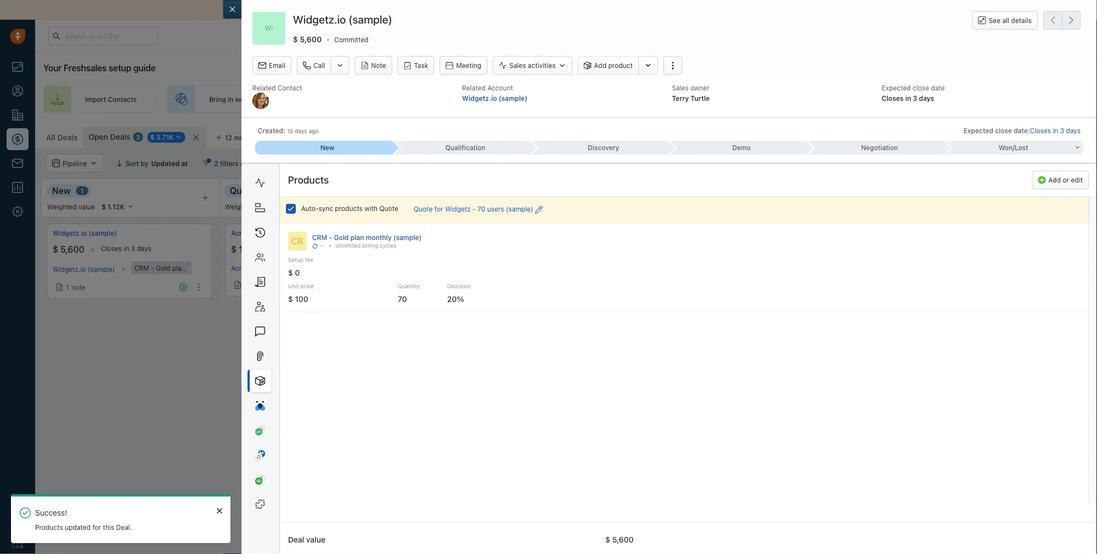 Task type: locate. For each thing, give the bounding box(es) containing it.
qualification down applied
[[230, 186, 282, 196]]

- inside quote for widgetz - 70 users (sample) 'link'
[[473, 206, 476, 213]]

import left contacts
[[85, 95, 106, 103]]

deal inside add deal button
[[1072, 132, 1086, 140]]

email
[[269, 62, 285, 70]]

1 horizontal spatial expected
[[964, 127, 993, 135]]

0 horizontal spatial plan
[[172, 265, 185, 272]]

1 vertical spatial acme inc (sample)
[[231, 264, 289, 272]]

widgetz.io (sample) link up closes in 3 days at the top left
[[53, 229, 117, 238]]

quote
[[379, 205, 398, 213], [414, 206, 433, 213]]

1 vertical spatial sales
[[672, 84, 689, 92]]

0 horizontal spatial crm - gold plan monthly (sample)
[[134, 265, 241, 272]]

0 vertical spatial widgetz.io (sample) link
[[462, 94, 527, 102]]

success!
[[35, 509, 67, 518]]

related for related account widgetz.io (sample)
[[462, 84, 486, 92]]

deal left 'value'
[[288, 536, 304, 545]]

route
[[475, 95, 493, 103]]

auto-
[[301, 205, 319, 213]]

leads inside route leads to your team link
[[495, 95, 512, 103]]

2 vertical spatial $ 5,600
[[605, 536, 634, 545]]

for inside 'link'
[[434, 206, 443, 213]]

1 horizontal spatial qualification
[[445, 144, 486, 152]]

related inside related account widgetz.io (sample)
[[462, 84, 486, 92]]

related up website at left
[[252, 84, 276, 92]]

add left product
[[594, 62, 606, 69]]

--
[[319, 243, 325, 249]]

o
[[276, 134, 281, 142]]

expected for expected close date:
[[964, 127, 993, 135]]

0 horizontal spatial expected
[[882, 84, 911, 92]]

add inside button
[[1049, 176, 1061, 184]]

2 acme inc (sample) link from the top
[[231, 264, 289, 272]]

close inside expected close date closes in 3 days
[[913, 84, 929, 92]]

0 horizontal spatial qualification
[[230, 186, 282, 196]]

add up search field
[[1058, 132, 1070, 140]]

0 horizontal spatial for
[[92, 524, 101, 532]]

related
[[252, 84, 276, 92], [462, 84, 486, 92]]

acme
[[231, 230, 249, 237], [231, 264, 248, 272]]

0 vertical spatial 5,600
[[300, 35, 322, 44]]

container_wx8msf4aqz5i3rn1 image inside settings popup button
[[910, 132, 917, 140]]

your
[[43, 63, 62, 73]]

1 vertical spatial 70
[[398, 295, 407, 304]]

(sample) right users
[[506, 206, 533, 213]]

negotiation link
[[807, 141, 945, 155]]

freshworks switcher image
[[12, 538, 23, 549]]

0 vertical spatial for
[[434, 206, 443, 213]]

add inside button
[[1058, 132, 1070, 140]]

ago
[[309, 128, 319, 134]]

in for closes in 3 days
[[124, 245, 129, 253]]

0 horizontal spatial deals
[[57, 133, 78, 142]]

1 horizontal spatial plan
[[351, 234, 364, 241]]

1 vertical spatial plan
[[172, 265, 185, 272]]

0 vertical spatial acme inc (sample) link
[[231, 229, 290, 238]]

1 vertical spatial new
[[52, 186, 71, 196]]

1 horizontal spatial quote
[[414, 206, 433, 213]]

products inside "widgetz.io (sample)" dialog
[[288, 174, 329, 186]]

expected
[[882, 84, 911, 92], [964, 127, 993, 135]]

acme inc (sample) down the $ 100
[[231, 264, 289, 272]]

container_wx8msf4aqz5i3rn1 image inside quotas and forecasting 'link'
[[940, 160, 947, 167]]

for left this
[[92, 524, 101, 532]]

1 vertical spatial 100
[[295, 295, 308, 304]]

sales
[[509, 62, 526, 69], [672, 84, 689, 92]]

deal up search field
[[1072, 132, 1086, 140]]

qualification link
[[393, 141, 531, 155]]

1 vertical spatial products
[[35, 524, 63, 532]]

70 down quantity
[[398, 295, 407, 304]]

$
[[293, 35, 298, 44], [53, 245, 58, 255], [231, 245, 237, 255], [288, 268, 293, 277], [288, 295, 293, 304], [605, 536, 610, 545]]

close left date
[[913, 84, 929, 92]]

qualification down route
[[445, 144, 486, 152]]

updated
[[65, 524, 91, 532]]

closes inside expected close date closes in 3 days
[[882, 94, 904, 102]]

your left mailbox
[[302, 5, 318, 14]]

in
[[905, 94, 911, 102], [228, 95, 233, 103], [1053, 127, 1058, 135], [124, 245, 129, 253], [293, 245, 299, 253]]

0 horizontal spatial close
[[913, 84, 929, 92]]

sales owner terry turtle
[[672, 84, 710, 102]]

2 horizontal spatial 0
[[611, 187, 615, 195]]

negotiation
[[861, 144, 898, 152], [746, 186, 795, 196]]

deals up won
[[995, 132, 1013, 140]]

in for closes in nov
[[293, 245, 299, 253]]

20%
[[447, 295, 464, 304]]

(sample) down account
[[499, 94, 527, 102]]

bring
[[209, 95, 226, 103]]

deal inside "widgetz.io (sample)" dialog
[[288, 536, 304, 545]]

1 vertical spatial gold
[[156, 265, 170, 272]]

⌘
[[268, 134, 274, 142]]

1 horizontal spatial crm - gold plan monthly (sample)
[[312, 234, 422, 241]]

0 vertical spatial crm - gold plan monthly (sample)
[[312, 234, 422, 241]]

close up won
[[995, 127, 1012, 135]]

new up owners
[[320, 144, 334, 152]]

1 horizontal spatial 5,600
[[300, 35, 322, 44]]

unlimited billing cycles
[[335, 243, 397, 249]]

1 vertical spatial all
[[290, 160, 298, 167]]

0 horizontal spatial discovery
[[407, 186, 448, 196]]

expected inside expected close date closes in 3 days
[[882, 84, 911, 92]]

1 horizontal spatial leads
[[495, 95, 512, 103]]

(sample) inside related account widgetz.io (sample)
[[499, 94, 527, 102]]

negotiation inside "widgetz.io (sample)" dialog
[[861, 144, 898, 152]]

container_wx8msf4aqz5i3rn1 image
[[910, 132, 917, 140], [202, 160, 210, 167], [278, 160, 286, 167], [55, 284, 63, 291]]

0 vertical spatial new
[[320, 144, 334, 152]]

100 left the closes in nov
[[239, 245, 254, 255]]

widgetz.io (sample) inside dialog
[[293, 13, 392, 26]]

1 acme inc (sample) from the top
[[231, 230, 290, 237]]

0 down setup
[[295, 268, 300, 277]]

acme inc (sample) link up the $ 100
[[231, 229, 290, 238]]

call
[[313, 62, 325, 70]]

0 vertical spatial crm
[[312, 234, 327, 241]]

add deal down date
[[925, 95, 953, 103]]

70 inside 'link'
[[478, 206, 485, 213]]

add deal inside button
[[1058, 132, 1086, 140]]

all inside all deal owners button
[[290, 160, 298, 167]]

acme inc (sample) link down the $ 100
[[231, 264, 289, 272]]

deal for add deal link
[[939, 95, 953, 103]]

add deal link
[[883, 86, 973, 113]]

discount 20%
[[447, 283, 471, 304]]

price
[[300, 283, 314, 290]]

1 vertical spatial for
[[92, 524, 101, 532]]

expected up and on the right top
[[964, 127, 993, 135]]

note
[[371, 62, 386, 70]]

deal left owners
[[300, 160, 314, 167]]

(sample) up closes in 3 days at the top left
[[89, 230, 117, 237]]

add deal up search field
[[1058, 132, 1086, 140]]

1 vertical spatial import
[[972, 132, 994, 140]]

0 vertical spatial container_wx8msf4aqz5i3rn1 image
[[940, 160, 947, 167]]

import deals
[[972, 132, 1013, 140]]

$ inside setup fee $ 0
[[288, 268, 293, 277]]

2 related from the left
[[462, 84, 486, 92]]

closes in nov
[[270, 245, 313, 253]]

quote left widgetz
[[414, 206, 433, 213]]

1 note
[[244, 282, 264, 289], [66, 284, 86, 291]]

0 horizontal spatial new
[[52, 186, 71, 196]]

qualification inside qualification link
[[445, 144, 486, 152]]

widgetz.io (sample) link down account
[[462, 94, 527, 102]]

applied
[[240, 160, 264, 167]]

acme down the $ 100
[[231, 264, 248, 272]]

bring in website leads link
[[167, 86, 298, 113]]

0 vertical spatial all
[[46, 133, 55, 142]]

add
[[594, 62, 606, 69], [925, 95, 937, 103], [1058, 132, 1070, 140], [1049, 176, 1061, 184]]

contacts
[[108, 95, 137, 103]]

1 horizontal spatial $ 5,600
[[293, 35, 322, 44]]

0 horizontal spatial $ 5,600
[[53, 245, 84, 255]]

0 for discovery
[[458, 187, 463, 195]]

add for add deal button
[[1058, 132, 1070, 140]]

meeting button
[[440, 56, 487, 75]]

70
[[478, 206, 485, 213], [398, 295, 407, 304]]

12 more...
[[225, 134, 256, 142]]

add left or
[[1049, 176, 1061, 184]]

products
[[288, 174, 329, 186], [35, 524, 63, 532]]

leads down related contact on the left top of page
[[262, 95, 279, 103]]

2 leads from the left
[[495, 95, 512, 103]]

0 down "discovery" link
[[611, 187, 615, 195]]

sales
[[649, 95, 666, 103]]

widgetz.io (sample)
[[293, 13, 392, 26], [53, 230, 117, 237], [53, 266, 115, 273]]

0 horizontal spatial demo
[[577, 186, 601, 196]]

(sample) down closes in 3 days at the top left
[[88, 266, 115, 273]]

billing
[[362, 243, 378, 249]]

1 vertical spatial monthly
[[187, 265, 212, 272]]

0 vertical spatial discovery
[[588, 144, 619, 152]]

close
[[913, 84, 929, 92], [995, 127, 1012, 135]]

1 horizontal spatial all
[[290, 160, 298, 167]]

open deals 3
[[89, 133, 140, 142]]

1 horizontal spatial close
[[995, 127, 1012, 135]]

add down date
[[925, 95, 937, 103]]

note button
[[355, 56, 392, 75]]

import inside import contacts link
[[85, 95, 106, 103]]

0 vertical spatial products
[[288, 174, 329, 186]]

100 down price
[[295, 295, 308, 304]]

owners
[[316, 160, 339, 167]]

(sample) up cycles
[[393, 234, 422, 241]]

more...
[[234, 134, 256, 142]]

0 horizontal spatial leads
[[262, 95, 279, 103]]

0 vertical spatial acme
[[231, 230, 249, 237]]

plan inside "widgetz.io (sample)" dialog
[[351, 234, 364, 241]]

crm down closes in 3 days at the top left
[[134, 265, 149, 272]]

1 horizontal spatial negotiation
[[861, 144, 898, 152]]

crm up --
[[312, 234, 327, 241]]

0 horizontal spatial add deal
[[925, 95, 953, 103]]

container_wx8msf4aqz5i3rn1 image left quotas on the top right of page
[[940, 160, 947, 167]]

deals inside 'import deals' button
[[995, 132, 1013, 140]]

sales inside sales owner terry turtle
[[672, 84, 689, 92]]

1 vertical spatial qualification
[[230, 186, 282, 196]]

demo link
[[669, 141, 807, 155]]

70 left users
[[478, 206, 485, 213]]

related account widgetz.io (sample)
[[462, 84, 527, 102]]

1 acme from the top
[[231, 230, 249, 237]]

unit
[[288, 283, 299, 290]]

import contacts
[[85, 95, 137, 103]]

1 vertical spatial container_wx8msf4aqz5i3rn1 image
[[234, 282, 241, 289]]

expected for expected close date
[[882, 84, 911, 92]]

1 horizontal spatial demo
[[732, 144, 751, 152]]

route leads to your team link
[[433, 86, 574, 113]]

close for date:
[[995, 127, 1012, 135]]

container_wx8msf4aqz5i3rn1 image down the $ 100
[[234, 282, 241, 289]]

1 leads from the left
[[262, 95, 279, 103]]

days
[[919, 94, 934, 102], [1066, 127, 1081, 135], [295, 128, 307, 134], [137, 245, 151, 253]]

container_wx8msf4aqz5i3rn1 image for quotas and forecasting
[[940, 160, 947, 167]]

import inside 'import deals' button
[[972, 132, 994, 140]]

0 horizontal spatial 70
[[398, 295, 407, 304]]

deal inside add deal link
[[939, 95, 953, 103]]

sales up terry in the right of the page
[[672, 84, 689, 92]]

0 vertical spatial gold
[[334, 234, 349, 241]]

1
[[80, 187, 84, 195], [292, 187, 296, 195], [805, 187, 808, 195], [244, 282, 247, 289], [66, 284, 69, 291]]

new down all deals
[[52, 186, 71, 196]]

0 vertical spatial demo
[[732, 144, 751, 152]]

related up route
[[462, 84, 486, 92]]

sales activities
[[509, 62, 556, 69]]

0 inside setup fee $ 0
[[295, 268, 300, 277]]

1 horizontal spatial deals
[[110, 133, 130, 142]]

close image
[[1081, 7, 1086, 13]]

widgetz.io (sample) up committed
[[293, 13, 392, 26]]

negotiation down demo link
[[746, 186, 795, 196]]

(sample) up committed
[[348, 13, 392, 26]]

deal inside all deal owners button
[[300, 160, 314, 167]]

connect
[[269, 5, 300, 14]]

all down the 10
[[290, 160, 298, 167]]

deals left open
[[57, 133, 78, 142]]

0 vertical spatial widgetz.io (sample)
[[293, 13, 392, 26]]

0 vertical spatial monthly
[[366, 234, 392, 241]]

1 horizontal spatial crm
[[312, 234, 327, 241]]

acme inc (sample) up the $ 100
[[231, 230, 290, 237]]

0 vertical spatial 70
[[478, 206, 485, 213]]

1 horizontal spatial import
[[972, 132, 994, 140]]

close for date
[[913, 84, 929, 92]]

2 acme inc (sample) from the top
[[231, 264, 289, 272]]

mailbox
[[320, 5, 348, 14]]

gold
[[334, 234, 349, 241], [156, 265, 170, 272]]

quote for widgetz - 70 users (sample)
[[414, 206, 533, 213]]

12
[[225, 134, 232, 142]]

team
[[538, 95, 554, 103]]

1 related from the left
[[252, 84, 276, 92]]

1 vertical spatial close
[[995, 127, 1012, 135]]

and
[[975, 160, 987, 167]]

widgetz.io
[[293, 13, 346, 26], [462, 94, 497, 102], [53, 230, 87, 237], [53, 266, 86, 273]]

add deal for add deal link
[[925, 95, 953, 103]]

$ inside unit price $ 100
[[288, 295, 293, 304]]

auto-sync products with quote
[[301, 205, 398, 213]]

unit price $ 100
[[288, 283, 314, 304]]

0 horizontal spatial 0
[[295, 268, 300, 277]]

inc down the $ 100
[[250, 264, 260, 272]]

2 horizontal spatial 5,600
[[612, 536, 634, 545]]

1 vertical spatial expected
[[964, 127, 993, 135]]

0 horizontal spatial your
[[302, 5, 318, 14]]

deal.
[[116, 524, 132, 532]]

1 vertical spatial demo
[[577, 186, 601, 196]]

1 for negotiation
[[805, 187, 808, 195]]

sequence
[[667, 95, 698, 103]]

2 horizontal spatial deals
[[995, 132, 1013, 140]]

0 vertical spatial add deal
[[925, 95, 953, 103]]

1 vertical spatial crm
[[134, 265, 149, 272]]

for left widgetz
[[434, 206, 443, 213]]

1 vertical spatial acme inc (sample) link
[[231, 264, 289, 272]]

crm - gold plan monthly (sample)
[[312, 234, 422, 241], [134, 265, 241, 272]]

forecasting
[[988, 160, 1026, 167]]

owner
[[691, 84, 710, 92]]

deal for add deal button
[[1072, 132, 1086, 140]]

products down all deal owners button
[[288, 174, 329, 186]]

1 vertical spatial add deal
[[1058, 132, 1086, 140]]

2 vertical spatial widgetz.io (sample)
[[53, 266, 115, 273]]

all deals button
[[41, 127, 83, 149], [46, 133, 78, 142]]

sales for sales activities
[[509, 62, 526, 69]]

inc up the $ 100
[[251, 230, 260, 237]]

1 for qualification
[[292, 187, 296, 195]]

1 horizontal spatial container_wx8msf4aqz5i3rn1 image
[[940, 160, 947, 167]]

add deal for add deal button
[[1058, 132, 1086, 140]]

0 horizontal spatial all
[[46, 133, 55, 142]]

1 horizontal spatial 0
[[458, 187, 463, 195]]

container_wx8msf4aqz5i3rn1 image
[[940, 160, 947, 167], [234, 282, 241, 289]]

1 vertical spatial negotiation
[[746, 186, 795, 196]]

1 horizontal spatial 70
[[478, 206, 485, 213]]

0 horizontal spatial related
[[252, 84, 276, 92]]

widgetz.io (sample) up closes in 3 days at the top left
[[53, 230, 117, 237]]

1 horizontal spatial note
[[250, 282, 264, 289]]

1 horizontal spatial products
[[288, 174, 329, 186]]

widgetz.io (sample) link down closes in 3 days at the top left
[[53, 266, 115, 273]]

products down success!
[[35, 524, 63, 532]]

(sample) up the closes in nov
[[262, 230, 290, 237]]

widgetz.io (sample) down closes in 3 days at the top left
[[53, 266, 115, 273]]

$ 5,600
[[293, 35, 322, 44], [53, 245, 84, 255], [605, 536, 634, 545]]

connect your mailbox
[[269, 5, 348, 14]]

expected left date
[[882, 84, 911, 92]]

(sample) inside widgetz.io (sample) link
[[89, 230, 117, 237]]

1 vertical spatial discovery
[[407, 186, 448, 196]]

quote right with
[[379, 205, 398, 213]]

related for related contact
[[252, 84, 276, 92]]

product
[[608, 62, 633, 69]]

deals for all
[[57, 133, 78, 142]]

negotiation left settings popup button
[[861, 144, 898, 152]]

deal down date
[[939, 95, 953, 103]]

1 horizontal spatial your
[[522, 95, 536, 103]]

new
[[320, 144, 334, 152], [52, 186, 71, 196]]

0 horizontal spatial container_wx8msf4aqz5i3rn1 image
[[234, 282, 241, 289]]

import up and on the right top
[[972, 132, 994, 140]]

0 up widgetz
[[458, 187, 463, 195]]

all left open
[[46, 133, 55, 142]]

0 vertical spatial qualification
[[445, 144, 486, 152]]

deals for open
[[110, 133, 130, 142]]

deals for import
[[995, 132, 1013, 140]]

sales left activities
[[509, 62, 526, 69]]

deals right open
[[110, 133, 130, 142]]

sales activities button
[[493, 56, 578, 75], [493, 56, 572, 75]]

qualification
[[445, 144, 486, 152], [230, 186, 282, 196]]

0 vertical spatial sales
[[509, 62, 526, 69]]

acme up the $ 100
[[231, 230, 249, 237]]

(sample)
[[348, 13, 392, 26], [499, 94, 527, 102], [506, 206, 533, 213], [89, 230, 117, 237], [262, 230, 290, 237], [393, 234, 422, 241], [261, 264, 289, 272], [214, 265, 241, 272], [88, 266, 115, 273]]

crm
[[312, 234, 327, 241], [134, 265, 149, 272]]

your right to
[[522, 95, 536, 103]]

leads down account
[[495, 95, 512, 103]]



Task type: vqa. For each thing, say whether or not it's contained in the screenshot.
A
no



Task type: describe. For each thing, give the bounding box(es) containing it.
quotas
[[950, 160, 973, 167]]

all
[[1002, 16, 1009, 24]]

deal for all deal owners button
[[300, 160, 314, 167]]

add product
[[594, 62, 633, 69]]

value
[[306, 536, 325, 545]]

new inside "widgetz.io (sample)" dialog
[[320, 144, 334, 152]]

filters
[[220, 160, 239, 167]]

discovery inside "widgetz.io (sample)" dialog
[[588, 144, 619, 152]]

discount
[[447, 283, 471, 290]]

closes in 3 days link
[[1030, 126, 1081, 136]]

1 vertical spatial crm - gold plan monthly (sample)
[[134, 265, 241, 272]]

all deals
[[46, 133, 78, 142]]

2 inc from the top
[[250, 264, 260, 272]]

(sample) down the $ 100
[[214, 265, 241, 272]]

import for import deals
[[972, 132, 994, 140]]

0 horizontal spatial quote
[[379, 205, 398, 213]]

quote inside 'link'
[[414, 206, 433, 213]]

add for add deal link
[[925, 95, 937, 103]]

all for all deals
[[46, 133, 55, 142]]

(sample) inside quote for widgetz - 70 users (sample) 'link'
[[506, 206, 533, 213]]

email button
[[252, 56, 291, 75]]

won / lost
[[999, 144, 1028, 152]]

connect your mailbox link
[[269, 5, 350, 14]]

activities
[[528, 62, 556, 69]]

quote for widgetz - 70 users (sample) link
[[414, 205, 543, 215]]

Search field
[[1038, 154, 1093, 173]]

quantity
[[398, 283, 420, 290]]

0 horizontal spatial negotiation
[[746, 186, 795, 196]]

related contact
[[252, 84, 302, 92]]

add deal button
[[1043, 127, 1092, 145]]

products updated for this deal.
[[35, 524, 132, 532]]

expected close date: closes in 3 days
[[964, 127, 1081, 135]]

0 for demo
[[611, 187, 615, 195]]

see all details
[[989, 16, 1032, 24]]

1 vertical spatial 5,600
[[60, 245, 84, 255]]

0 horizontal spatial 1 note
[[66, 284, 86, 291]]

2 filters applied
[[214, 160, 264, 167]]

70 inside quantity 70
[[398, 295, 407, 304]]

all deal owners
[[290, 160, 339, 167]]

2 vertical spatial 5,600
[[612, 536, 634, 545]]

account
[[487, 84, 513, 92]]

website
[[235, 95, 260, 103]]

2 acme from the top
[[231, 264, 248, 272]]

create
[[626, 95, 647, 103]]

demo inside "widgetz.io (sample)" dialog
[[732, 144, 751, 152]]

container_wx8msf4aqz5i3rn1 image inside 2 filters applied button
[[202, 160, 210, 167]]

all for all deal owners
[[290, 160, 298, 167]]

1 vertical spatial $ 5,600
[[53, 245, 84, 255]]

import for import contacts
[[85, 95, 106, 103]]

crm inside "widgetz.io (sample)" dialog
[[312, 234, 327, 241]]

meeting
[[456, 62, 481, 70]]

contact
[[278, 84, 302, 92]]

settings button
[[904, 127, 952, 145]]

users
[[487, 206, 504, 213]]

import deals group
[[958, 127, 1037, 145]]

1 vertical spatial widgetz.io (sample)
[[53, 230, 117, 237]]

3 inside open deals 3
[[136, 133, 140, 141]]

this
[[103, 524, 114, 532]]

3 inside expected close date closes in 3 days
[[913, 94, 917, 102]]

0 horizontal spatial crm
[[134, 265, 149, 272]]

widgetz.io inside related account widgetz.io (sample)
[[462, 94, 497, 102]]

container_wx8msf4aqz5i3rn1 image inside all deal owners button
[[278, 160, 286, 167]]

lost
[[1015, 144, 1028, 152]]

days inside the created: 10 days ago
[[295, 128, 307, 134]]

days inside expected close date closes in 3 days
[[919, 94, 934, 102]]

(sample) down setup
[[261, 264, 289, 272]]

created: 10 days ago
[[258, 127, 319, 135]]

container_wx8msf4aqz5i3rn1 image for 1
[[234, 282, 241, 289]]

widgetz
[[445, 206, 471, 213]]

2 vertical spatial widgetz.io (sample) link
[[53, 266, 115, 273]]

closes in 3 days
[[101, 245, 151, 253]]

import deals button
[[958, 127, 1019, 145]]

10
[[287, 128, 293, 134]]

with
[[365, 205, 378, 213]]

leads inside bring in website leads link
[[262, 95, 279, 103]]

create sales sequence link
[[585, 86, 718, 113]]

date:
[[1014, 127, 1030, 135]]

open
[[89, 133, 108, 142]]

sync
[[319, 205, 333, 213]]

1 inc from the top
[[251, 230, 260, 237]]

create sales sequence
[[626, 95, 698, 103]]

settings
[[920, 132, 947, 140]]

all deal owners button
[[271, 154, 346, 173]]

see
[[989, 16, 1001, 24]]

products for products updated for this deal.
[[35, 524, 63, 532]]

widgetz.io (sample) dialog
[[223, 0, 1097, 555]]

2 horizontal spatial $ 5,600
[[605, 536, 634, 545]]

close image
[[217, 508, 222, 514]]

in for bring in website leads
[[228, 95, 233, 103]]

add product button
[[578, 56, 638, 75]]

0 horizontal spatial note
[[72, 284, 86, 291]]

1 vertical spatial widgetz.io (sample) link
[[53, 229, 117, 238]]

add for 'add or edit' button
[[1049, 176, 1061, 184]]

0 horizontal spatial monthly
[[187, 265, 212, 272]]

1 for new
[[80, 187, 84, 195]]

add or edit
[[1049, 176, 1083, 184]]

see all details button
[[972, 11, 1038, 30]]

12 more... button
[[209, 130, 262, 145]]

wi
[[265, 24, 273, 32]]

task button
[[398, 56, 434, 75]]

expected close date closes in 3 days
[[882, 84, 945, 102]]

gold inside "widgetz.io (sample)" dialog
[[334, 234, 349, 241]]

add or edit button
[[1032, 171, 1089, 190]]

or
[[1063, 176, 1069, 184]]

⌘ o
[[268, 134, 281, 142]]

setup
[[288, 257, 304, 263]]

Search your CRM... text field
[[48, 27, 158, 46]]

unlimited
[[335, 243, 361, 249]]

sales for sales owner terry turtle
[[672, 84, 689, 92]]

committed
[[334, 36, 369, 44]]

won
[[999, 144, 1013, 152]]

new link
[[255, 141, 393, 155]]

terry
[[672, 94, 689, 102]]

(sample) inside acme inc (sample) link
[[262, 230, 290, 237]]

monthly inside "widgetz.io (sample)" dialog
[[366, 234, 392, 241]]

2 filters applied button
[[195, 154, 271, 173]]

products for products
[[288, 174, 329, 186]]

$ 100
[[231, 245, 254, 255]]

in inside expected close date closes in 3 days
[[905, 94, 911, 102]]

task
[[414, 62, 428, 70]]

your freshsales setup guide
[[43, 63, 156, 73]]

1 horizontal spatial 1 note
[[244, 282, 264, 289]]

setup
[[109, 63, 131, 73]]

0 horizontal spatial 100
[[239, 245, 254, 255]]

discovery link
[[531, 141, 669, 155]]

100 inside unit price $ 100
[[295, 295, 308, 304]]

crm - gold plan monthly (sample) inside "widgetz.io (sample)" dialog
[[312, 234, 422, 241]]

add inside 'button'
[[594, 62, 606, 69]]

quotas and forecasting
[[950, 160, 1026, 167]]

quotas and forecasting link
[[940, 154, 1037, 173]]

turtle
[[691, 94, 710, 102]]

1 acme inc (sample) link from the top
[[231, 229, 290, 238]]

email image
[[988, 32, 996, 41]]

import contacts link
[[43, 86, 156, 113]]

details
[[1011, 16, 1032, 24]]

bring in website leads
[[209, 95, 279, 103]]

cycles
[[380, 243, 397, 249]]

guide
[[133, 63, 156, 73]]



